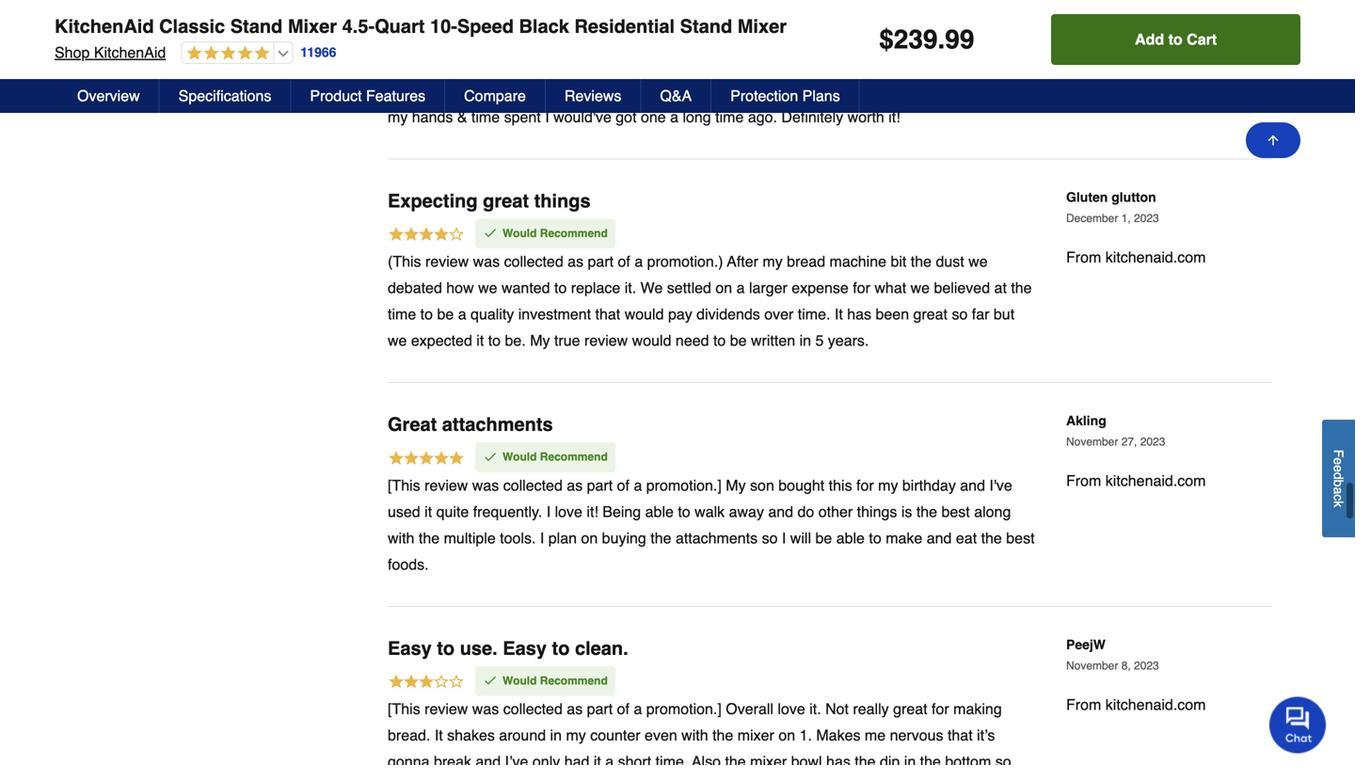 Task type: vqa. For each thing, say whether or not it's contained in the screenshot.
the top the November
yes



Task type: describe. For each thing, give the bounding box(es) containing it.
only
[[533, 753, 560, 765]]

f
[[1331, 449, 1346, 457]]

we
[[640, 279, 663, 297]]

things inside [this review was collected as part of a promotion.] my son bought this for my birthday and i've used it quite frequently. i love it! being able to walk away and do other things is the best along with the multiple tools.  i plan on buying the attachments so i will be able to make and eat the best foods.
[[857, 503, 897, 520]]

1 e from the top
[[1331, 457, 1346, 465]]

got
[[616, 108, 637, 126]]

it. inside [this review was collected as part of a promotion.] overall love it. not really great for making bread. it shakes around in my counter even with the mixer on 1. makes me nervous that it's gonna break and i've only had it a short time. also the mixer bowl has the dip in the bottom
[[809, 700, 821, 718]]

[this review was collected as part of a promotion.] my son bought this for my birthday and i've used it quite frequently. i love it! being able to walk away and do other things is the best along with the multiple tools.  i plan on buying the attachments so i will be able to make and eat the best foods.
[[388, 477, 1035, 573]]

gluten glutton december 1, 2023
[[1066, 190, 1159, 225]]

checkmark image for to
[[483, 673, 498, 688]]

worth
[[848, 108, 884, 126]]

collected for attachments
[[503, 477, 563, 494]]

larger
[[749, 279, 787, 297]]

0 vertical spatial great
[[483, 190, 529, 212]]

2 mixer from the left
[[738, 16, 787, 37]]

what
[[875, 279, 906, 297]]

spent
[[504, 108, 541, 126]]

time. inside (this review was collected as part of a promotion.) after my bread machine bit the dust we debated how we wanted to replace it. we settled on a larger expense for what we believed at the time to be a quality investment that would pay dividends over time. it has been great so far but we expected it to be. my true review would need to be written in 5 years.
[[798, 306, 830, 323]]

even
[[645, 727, 677, 744]]

specifications
[[178, 87, 271, 104]]

black
[[519, 16, 569, 37]]

in inside (this review was collected as part of a promotion.) after my bread machine bit the dust we debated how we wanted to replace it. we settled on a larger expense for what we believed at the time to be a quality investment that would pay dividends over time. it has been great so far but we expected it to be. my true review would need to be written in 5 years.
[[799, 332, 811, 349]]

cooked/
[[415, 82, 468, 99]]

a left quality
[[458, 306, 466, 323]]

over inside [this review was collected as part of a promotion.] i've  been cooking for 6 + people on a daily basis for over 30 years.  i received my first stand mixer as a gift last christmas.  i can not believe i've  cooked/ baked for all these years without one! had i known how much it would have saved my hands & time spent i would've got one a long time ago. definitely worth it!
[[449, 56, 478, 73]]

checkmark image
[[483, 449, 498, 464]]

collected for to
[[503, 700, 563, 718]]

and left do
[[768, 503, 793, 520]]

2 horizontal spatial time
[[715, 108, 744, 126]]

love inside [this review was collected as part of a promotion.] overall love it. not really great for making bread. it shakes around in my counter even with the mixer on 1. makes me nervous that it's gonna break and i've only had it a short time. also the mixer bowl has the dip in the bottom
[[778, 700, 805, 718]]

from kitchenaid.com for things
[[1066, 248, 1206, 266]]

bowl
[[791, 753, 822, 765]]

4.5-
[[342, 16, 375, 37]]

checkmark image for great
[[483, 226, 498, 241]]

review for easy to use. easy to clean.
[[425, 700, 468, 718]]

was for to
[[472, 700, 499, 718]]

[this review was collected as part of a promotion.] overall love it. not really great for making bread. it shakes around in my counter even with the mixer on 1. makes me nervous that it's gonna break and i've only had it a short time. also the mixer bowl has the dip in the bottom 
[[388, 700, 1028, 765]]

it inside [this review was collected as part of a promotion.] my son bought this for my birthday and i've used it quite frequently. i love it! being able to walk away and do other things is the best along with the multiple tools.  i plan on buying the attachments so i will be able to make and eat the best foods.
[[425, 503, 432, 520]]

recommend for great attachments
[[540, 450, 608, 464]]

along
[[974, 503, 1011, 520]]

1 horizontal spatial be
[[730, 332, 747, 349]]

that inside [this review was collected as part of a promotion.] overall love it. not really great for making bread. it shakes around in my counter even with the mixer on 1. makes me nervous that it's gonna break and i've only had it a short time. also the mixer bowl has the dip in the bottom
[[948, 727, 973, 744]]

dust
[[936, 253, 964, 270]]

i left will
[[782, 529, 786, 547]]

gluten
[[1066, 190, 1108, 205]]

shakes
[[447, 727, 495, 744]]

product features button
[[291, 79, 445, 113]]

tools.
[[500, 529, 536, 547]]

0 horizontal spatial in
[[550, 727, 562, 744]]

quality
[[471, 306, 514, 323]]

as up i
[[753, 56, 768, 73]]

will
[[790, 529, 811, 547]]

&
[[457, 108, 467, 126]]

the right also
[[725, 753, 746, 765]]

from for use.
[[1066, 696, 1101, 713]]

a right one
[[670, 108, 678, 126]]

on inside [this review was collected as part of a promotion.] overall love it. not really great for making bread. it shakes around in my counter even with the mixer on 1. makes me nervous that it's gonna break and i've only had it a short time. also the mixer bowl has the dip in the bottom
[[779, 727, 795, 744]]

had
[[564, 753, 589, 765]]

november for easy to use. easy to clean.
[[1066, 659, 1118, 672]]

debated
[[388, 279, 442, 297]]

akling november 27, 2023
[[1066, 413, 1165, 449]]

chat invite button image
[[1269, 696, 1327, 753]]

1 horizontal spatial able
[[836, 529, 865, 547]]

would recommend for expecting great things
[[503, 227, 608, 240]]

f e e d b a c k button
[[1322, 420, 1355, 537]]

stand
[[671, 56, 707, 73]]

to up investment
[[554, 279, 567, 297]]

[this for easy to use. easy to clean.
[[388, 700, 420, 718]]

bottom
[[945, 753, 991, 765]]

quart
[[375, 16, 425, 37]]

believed
[[934, 279, 990, 297]]

part inside [this review was collected as part of a promotion.] i've  been cooking for 6 + people on a daily basis for over 30 years.  i received my first stand mixer as a gift last christmas.  i can not believe i've  cooked/ baked for all these years without one! had i known how much it would have saved my hands & time spent i would've got one a long time ago. definitely worth it!
[[587, 29, 613, 47]]

as up received
[[567, 29, 583, 47]]

i up plan
[[546, 503, 551, 520]]

the up also
[[712, 727, 733, 744]]

not
[[950, 56, 971, 73]]

recommend for easy to use. easy to clean.
[[540, 674, 608, 687]]

i left can at the right of page
[[913, 56, 917, 73]]

1 stand from the left
[[230, 16, 283, 37]]

frequently.
[[473, 503, 542, 520]]

my inside (this review was collected as part of a promotion.) after my bread machine bit the dust we debated how we wanted to replace it. we settled on a larger expense for what we believed at the time to be a quality investment that would pay dividends over time. it has been great so far but we expected it to be. my true review would need to be written in 5 years.
[[530, 332, 550, 349]]

recommend for expecting great things
[[540, 227, 608, 240]]

my left first
[[618, 56, 638, 73]]

239
[[894, 24, 938, 55]]

been inside (this review was collected as part of a promotion.) after my bread machine bit the dust we debated how we wanted to replace it. we settled on a larger expense for what we believed at the time to be a quality investment that would pay dividends over time. it has been great so far but we expected it to be. my true review would need to be written in 5 years.
[[876, 306, 909, 323]]

part for great attachments
[[587, 477, 613, 494]]

2 easy from the left
[[503, 637, 547, 659]]

it inside (this review was collected as part of a promotion.) after my bread machine bit the dust we debated how we wanted to replace it. we settled on a larger expense for what we believed at the time to be a quality investment that would pay dividends over time. it has been great so far but we expected it to be. my true review would need to be written in 5 years.
[[476, 332, 484, 349]]

baked
[[472, 82, 513, 99]]

eat
[[956, 529, 977, 547]]

these
[[558, 82, 595, 99]]

2 vertical spatial would
[[632, 332, 671, 349]]

part for easy to use. easy to clean.
[[587, 700, 613, 718]]

add to cart button
[[1051, 14, 1300, 65]]

far
[[972, 306, 989, 323]]

ago.
[[748, 108, 777, 126]]

make
[[886, 529, 922, 547]]

arrow up image
[[1266, 133, 1281, 148]]

(this
[[388, 253, 421, 270]]

peejw
[[1066, 637, 1106, 652]]

gonna
[[388, 753, 430, 765]]

protection plans button
[[712, 79, 860, 113]]

overview button
[[58, 79, 160, 113]]

received
[[557, 56, 614, 73]]

at
[[994, 279, 1007, 297]]

much
[[844, 82, 881, 99]]

a left daily
[[964, 29, 973, 47]]

promotion.] for easy to use. easy to clean.
[[646, 700, 722, 718]]

kitchenaid.com for easy to use. easy to clean.
[[1105, 696, 1206, 713]]

k
[[1331, 501, 1346, 507]]

to left use.
[[437, 637, 455, 659]]

6
[[868, 29, 877, 47]]

shop
[[55, 44, 90, 61]]

so inside [this review was collected as part of a promotion.] my son bought this for my birthday and i've used it quite frequently. i love it! being able to walk away and do other things is the best along with the multiple tools.  i plan on buying the attachments so i will be able to make and eat the best foods.
[[762, 529, 778, 547]]

a up we
[[635, 253, 643, 270]]

0 horizontal spatial be
[[437, 306, 454, 323]]

it! inside [this review was collected as part of a promotion.] my son bought this for my birthday and i've used it quite frequently. i love it! being able to walk away and do other things is the best along with the multiple tools.  i plan on buying the attachments so i will be able to make and eat the best foods.
[[587, 503, 598, 520]]

a up first
[[634, 29, 642, 47]]

to left make
[[869, 529, 881, 547]]

for left 6
[[847, 29, 864, 47]]

2 horizontal spatial in
[[904, 753, 916, 765]]

0 vertical spatial kitchenaid
[[55, 16, 154, 37]]

had
[[725, 82, 753, 99]]

people
[[894, 29, 939, 47]]

my down features
[[388, 108, 408, 126]]

1 horizontal spatial i've
[[726, 29, 749, 47]]

protection
[[730, 87, 798, 104]]

compare button
[[445, 79, 546, 113]]

with inside [this review was collected as part of a promotion.] my son bought this for my birthday and i've used it quite frequently. i love it! being able to walk away and do other things is the best along with the multiple tools.  i plan on buying the attachments so i will be able to make and eat the best foods.
[[388, 529, 414, 547]]

add to cart
[[1135, 31, 1217, 48]]

protection plans
[[730, 87, 840, 104]]

[this inside [this review was collected as part of a promotion.] i've  been cooking for 6 + people on a daily basis for over 30 years.  i received my first stand mixer as a gift last christmas.  i can not believe i've  cooked/ baked for all these years without one! had i known how much it would have saved my hands & time spent i would've got one a long time ago. definitely worth it!
[[388, 29, 420, 47]]

1 easy from the left
[[388, 637, 432, 659]]

true
[[554, 332, 580, 349]]

+
[[881, 29, 890, 47]]

time inside (this review was collected as part of a promotion.) after my bread machine bit the dust we debated how we wanted to replace it. we settled on a larger expense for what we believed at the time to be a quality investment that would pay dividends over time. it has been great so far but we expected it to be. my true review would need to be written in 5 years.
[[388, 306, 416, 323]]

being
[[603, 503, 641, 520]]

to down debated on the left
[[420, 306, 433, 323]]

as for great attachments
[[567, 477, 583, 494]]

as for easy to use. easy to clean.
[[567, 700, 583, 718]]

really
[[853, 700, 889, 718]]

a down after in the top of the page
[[736, 279, 745, 297]]

after
[[727, 253, 758, 270]]

years. inside (this review was collected as part of a promotion.) after my bread machine bit the dust we debated how we wanted to replace it. we settled on a larger expense for what we believed at the time to be a quality investment that would pay dividends over time. it has been great so far but we expected it to be. my true review would need to be written in 5 years.
[[828, 332, 869, 349]]

that inside (this review was collected as part of a promotion.) after my bread machine bit the dust we debated how we wanted to replace it. we settled on a larger expense for what we believed at the time to be a quality investment that would pay dividends over time. it has been great so far but we expected it to be. my true review would need to be written in 5 years.
[[595, 306, 620, 323]]

a left gift
[[773, 56, 781, 73]]

1 horizontal spatial time
[[471, 108, 500, 126]]

was for attachments
[[472, 477, 499, 494]]

from for things
[[1066, 248, 1101, 266]]

promotion.] inside [this review was collected as part of a promotion.] i've  been cooking for 6 + people on a daily basis for over 30 years.  i received my first stand mixer as a gift last christmas.  i can not believe i've  cooked/ baked for all these years without one! had i known how much it would have saved my hands & time spent i would've got one a long time ago. definitely worth it!
[[646, 29, 722, 47]]

part for expecting great things
[[588, 253, 614, 270]]

4.8 stars image
[[182, 45, 269, 63]]

so inside (this review was collected as part of a promotion.) after my bread machine bit the dust we debated how we wanted to replace it. we settled on a larger expense for what we believed at the time to be a quality investment that would pay dividends over time. it has been great so far but we expected it to be. my true review would need to be written in 5 years.
[[952, 306, 968, 323]]

use.
[[460, 637, 498, 659]]

basis
[[388, 56, 423, 73]]

walk
[[695, 503, 725, 520]]

the right is
[[916, 503, 937, 520]]

believe
[[975, 56, 1023, 73]]

1 horizontal spatial best
[[1006, 529, 1035, 547]]

collected inside [this review was collected as part of a promotion.] i've  been cooking for 6 + people on a daily basis for over 30 years.  i received my first stand mixer as a gift last christmas.  i can not believe i've  cooked/ baked for all these years without one! had i known how much it would have saved my hands & time spent i would've got one a long time ago. definitely worth it!
[[503, 29, 563, 47]]

we left expected
[[388, 332, 407, 349]]

8,
[[1121, 659, 1131, 672]]

how inside (this review was collected as part of a promotion.) after my bread machine bit the dust we debated how we wanted to replace it. we settled on a larger expense for what we believed at the time to be a quality investment that would pay dividends over time. it has been great so far but we expected it to be. my true review would need to be written in 5 years.
[[446, 279, 474, 297]]

multiple
[[444, 529, 496, 547]]

for up cooked/
[[427, 56, 445, 73]]

the right eat
[[981, 529, 1002, 547]]

0 vertical spatial attachments
[[442, 414, 553, 435]]

foods.
[[388, 556, 429, 573]]

to inside button
[[1168, 31, 1183, 48]]

q&a
[[660, 87, 692, 104]]

i left plan
[[540, 529, 544, 547]]

great attachments
[[388, 414, 553, 435]]

on inside [this review was collected as part of a promotion.] my son bought this for my birthday and i've used it quite frequently. i love it! being able to walk away and do other things is the best along with the multiple tools.  i plan on buying the attachments so i will be able to make and eat the best foods.
[[581, 529, 598, 547]]

2 vertical spatial mixer
[[750, 753, 787, 765]]

the left dip
[[855, 753, 876, 765]]

expecting
[[388, 190, 478, 212]]

review inside [this review was collected as part of a promotion.] i've  been cooking for 6 + people on a daily basis for over 30 years.  i received my first stand mixer as a gift last christmas.  i can not believe i've  cooked/ baked for all these years without one! had i known how much it would have saved my hands & time spent i would've got one a long time ago. definitely worth it!
[[425, 29, 468, 47]]

11966
[[300, 45, 336, 60]]

it. inside (this review was collected as part of a promotion.) after my bread machine bit the dust we debated how we wanted to replace it. we settled on a larger expense for what we believed at the time to be a quality investment that would pay dividends over time. it has been great so far but we expected it to be. my true review would need to be written in 5 years.
[[625, 279, 636, 297]]

shop kitchenaid
[[55, 44, 166, 61]]

a up "counter"
[[634, 700, 642, 718]]

0 vertical spatial things
[[534, 190, 591, 212]]



Task type: locate. For each thing, give the bounding box(es) containing it.
review for expecting great things
[[425, 253, 469, 270]]

it! inside [this review was collected as part of a promotion.] i've  been cooking for 6 + people on a daily basis for over 30 years.  i received my first stand mixer as a gift last christmas.  i can not believe i've  cooked/ baked for all these years without one! had i known how much it would have saved my hands & time spent i would've got one a long time ago. definitely worth it!
[[889, 108, 900, 126]]

0 vertical spatial has
[[847, 306, 871, 323]]

collected
[[503, 29, 563, 47], [504, 253, 563, 270], [503, 477, 563, 494], [503, 700, 563, 718]]

3 would from the top
[[503, 674, 537, 687]]

expecting great things
[[388, 190, 591, 212]]

son
[[750, 477, 774, 494]]

was inside [this review was collected as part of a promotion.] i've  been cooking for 6 + people on a daily basis for over 30 years.  i received my first stand mixer as a gift last christmas.  i can not believe i've  cooked/ baked for all these years without one! had i known how much it would have saved my hands & time spent i would've got one a long time ago. definitely worth it!
[[472, 29, 499, 47]]

plans
[[802, 87, 840, 104]]

would for great
[[503, 227, 537, 240]]

1 horizontal spatial things
[[857, 503, 897, 520]]

was inside [this review was collected as part of a promotion.] overall love it. not really great for making bread. it shakes around in my counter even with the mixer on 1. makes me nervous that it's gonna break and i've only had it a short time. also the mixer bowl has the dip in the bottom
[[472, 700, 499, 718]]

december
[[1066, 212, 1118, 225]]

has for expecting great things
[[847, 306, 871, 323]]

kitchenaid up the shop kitchenaid on the left top
[[55, 16, 154, 37]]

e up d
[[1331, 457, 1346, 465]]

have
[[940, 82, 973, 99]]

[this up used
[[388, 477, 420, 494]]

1 vertical spatial that
[[948, 727, 973, 744]]

my inside (this review was collected as part of a promotion.) after my bread machine bit the dust we debated how we wanted to replace it. we settled on a larger expense for what we believed at the time to be a quality investment that would pay dividends over time. it has been great so far but we expected it to be. my true review would need to be written in 5 years.
[[763, 253, 783, 270]]

of up being
[[617, 477, 630, 494]]

my left birthday
[[878, 477, 898, 494]]

0 vertical spatial with
[[388, 529, 414, 547]]

the right bit
[[911, 253, 932, 270]]

kitchenaid classic stand mixer 4.5-quart 10-speed black residential stand mixer
[[55, 16, 787, 37]]

it inside [this review was collected as part of a promotion.] i've  been cooking for 6 + people on a daily basis for over 30 years.  i received my first stand mixer as a gift last christmas.  i can not believe i've  cooked/ baked for all these years without one! had i known how much it would have saved my hands & time spent i would've got one a long time ago. definitely worth it!
[[885, 82, 893, 99]]

november down the "peejw" on the right bottom of the page
[[1066, 659, 1118, 672]]

of inside [this review was collected as part of a promotion.] i've  been cooking for 6 + people on a daily basis for over 30 years.  i received my first stand mixer as a gift last christmas.  i can not believe i've  cooked/ baked for all these years without one! had i known how much it would have saved my hands & time spent i would've got one a long time ago. definitely worth it!
[[617, 29, 630, 47]]

years. inside [this review was collected as part of a promotion.] i've  been cooking for 6 + people on a daily basis for over 30 years.  i received my first stand mixer as a gift last christmas.  i can not believe i've  cooked/ baked for all these years without one! had i known how much it would have saved my hands & time spent i would've got one a long time ago. definitely worth it!
[[503, 56, 544, 73]]

used
[[388, 503, 420, 520]]

e
[[1331, 457, 1346, 465], [1331, 465, 1346, 472]]

promotion.]
[[646, 29, 722, 47], [646, 477, 722, 494], [646, 700, 722, 718]]

0 vertical spatial november
[[1066, 435, 1118, 449]]

to left walk
[[678, 503, 690, 520]]

and up along
[[960, 477, 985, 494]]

easy to use. easy to clean.
[[388, 637, 628, 659]]

it inside [this review was collected as part of a promotion.] overall love it. not really great for making bread. it shakes around in my counter even with the mixer on 1. makes me nervous that it's gonna break and i've only had it a short time. also the mixer bowl has the dip in the bottom
[[594, 753, 601, 765]]

that up bottom
[[948, 727, 973, 744]]

and inside [this review was collected as part of a promotion.] overall love it. not really great for making bread. it shakes around in my counter even with the mixer on 1. makes me nervous that it's gonna break and i've only had it a short time. also the mixer bowl has the dip in the bottom
[[476, 753, 501, 765]]

mixer
[[712, 56, 748, 73], [738, 727, 774, 744], [750, 753, 787, 765]]

all
[[539, 82, 554, 99]]

0 vertical spatial it!
[[889, 108, 900, 126]]

0 vertical spatial best
[[941, 503, 970, 520]]

i've up the had
[[726, 29, 749, 47]]

would inside [this review was collected as part of a promotion.] i've  been cooking for 6 + people on a daily basis for over 30 years.  i received my first stand mixer as a gift last christmas.  i can not believe i've  cooked/ baked for all these years without one! had i known how much it would have saved my hands & time spent i would've got one a long time ago. definitely worth it!
[[897, 82, 936, 99]]

1 vertical spatial would
[[625, 306, 664, 323]]

1 horizontal spatial attachments
[[676, 529, 758, 547]]

in right dip
[[904, 753, 916, 765]]

been down what
[[876, 306, 909, 323]]

it inside [this review was collected as part of a promotion.] overall love it. not really great for making bread. it shakes around in my counter even with the mixer on 1. makes me nervous that it's gonna break and i've only had it a short time. also the mixer bowl has the dip in the bottom
[[435, 727, 443, 744]]

attachments down walk
[[676, 529, 758, 547]]

of for expecting great things
[[618, 253, 630, 270]]

been
[[753, 29, 786, 47], [876, 306, 909, 323]]

2 4 stars image from the top
[[388, 226, 465, 246]]

2 november from the top
[[1066, 659, 1118, 672]]

1 horizontal spatial been
[[876, 306, 909, 323]]

4 stars image
[[388, 2, 465, 22], [388, 226, 465, 246]]

0 vertical spatial time.
[[798, 306, 830, 323]]

0 vertical spatial promotion.]
[[646, 29, 722, 47]]

november inside 'akling november 27, 2023'
[[1066, 435, 1118, 449]]

1 promotion.] from the top
[[646, 29, 722, 47]]

time down the had
[[715, 108, 744, 126]]

1 vertical spatial be
[[730, 332, 747, 349]]

1 vertical spatial checkmark image
[[483, 673, 498, 688]]

on up dividends
[[716, 279, 732, 297]]

my inside [this review was collected as part of a promotion.] overall love it. not really great for making bread. it shakes around in my counter even with the mixer on 1. makes me nervous that it's gonna break and i've only had it a short time. also the mixer bowl has the dip in the bottom
[[566, 727, 586, 744]]

[this up basis on the left
[[388, 29, 420, 47]]

2023 inside peejw november 8, 2023
[[1134, 659, 1159, 672]]

2 checkmark image from the top
[[483, 673, 498, 688]]

overview
[[77, 87, 140, 104]]

5 stars image
[[388, 449, 465, 469]]

2 horizontal spatial i've
[[989, 477, 1012, 494]]

0 horizontal spatial able
[[645, 503, 674, 520]]

from kitchenaid.com down '27,'
[[1066, 472, 1206, 490]]

1,
[[1121, 212, 1131, 225]]

1 vertical spatial how
[[446, 279, 474, 297]]

promotion.)
[[647, 253, 723, 270]]

we right dust
[[968, 253, 988, 270]]

how inside [this review was collected as part of a promotion.] i've  been cooking for 6 + people on a daily basis for over 30 years.  i received my first stand mixer as a gift last christmas.  i can not believe i've  cooked/ baked for all these years without one! had i known how much it would have saved my hands & time spent i would've got one a long time ago. definitely worth it!
[[812, 82, 840, 99]]

would for attachments
[[503, 450, 537, 464]]

would recommend down clean.
[[503, 674, 608, 687]]

1 vertical spatial would
[[503, 450, 537, 464]]

has
[[847, 306, 871, 323], [826, 753, 851, 765]]

part inside [this review was collected as part of a promotion.] overall love it. not really great for making bread. it shakes around in my counter even with the mixer on 1. makes me nervous that it's gonna break and i've only had it a short time. also the mixer bowl has the dip in the bottom
[[587, 700, 613, 718]]

0 horizontal spatial it.
[[625, 279, 636, 297]]

kitchenaid up overview on the left top of page
[[94, 44, 166, 61]]

1 horizontal spatial it
[[835, 306, 843, 323]]

how up quality
[[446, 279, 474, 297]]

1 vertical spatial over
[[764, 306, 794, 323]]

0 vertical spatial able
[[645, 503, 674, 520]]

would recommend up wanted
[[503, 227, 608, 240]]

great down 'believed'
[[913, 306, 948, 323]]

my inside [this review was collected as part of a promotion.] my son bought this for my birthday and i've used it quite frequently. i love it! being able to walk away and do other things is the best along with the multiple tools.  i plan on buying the attachments so i will be able to make and eat the best foods.
[[878, 477, 898, 494]]

2 would recommend from the top
[[503, 450, 608, 464]]

2 e from the top
[[1331, 465, 1346, 472]]

also
[[692, 753, 721, 765]]

great inside (this review was collected as part of a promotion.) after my bread machine bit the dust we debated how we wanted to replace it. we settled on a larger expense for what we believed at the time to be a quality investment that would pay dividends over time. it has been great so far but we expected it to be. my true review would need to be written in 5 years.
[[913, 306, 948, 323]]

[this up bread.
[[388, 700, 420, 718]]

would down "pay"
[[632, 332, 671, 349]]

1 horizontal spatial with
[[681, 727, 708, 744]]

part up replace
[[588, 253, 614, 270]]

0 vertical spatial 2023
[[1134, 212, 1159, 225]]

1 vertical spatial promotion.]
[[646, 477, 722, 494]]

was for great
[[473, 253, 500, 270]]

0 vertical spatial my
[[530, 332, 550, 349]]

3 promotion.] from the top
[[646, 700, 722, 718]]

3 recommend from the top
[[540, 674, 608, 687]]

1 horizontal spatial stand
[[680, 16, 732, 37]]

as for expecting great things
[[568, 253, 583, 270]]

with inside [this review was collected as part of a promotion.] overall love it. not really great for making bread. it shakes around in my counter even with the mixer on 1. makes me nervous that it's gonna break and i've only had it a short time. also the mixer bowl has the dip in the bottom
[[681, 727, 708, 744]]

i've inside [this review was collected as part of a promotion.] my son bought this for my birthday and i've used it quite frequently. i love it! being able to walk away and do other things is the best along with the multiple tools.  i plan on buying the attachments so i will be able to make and eat the best foods.
[[989, 477, 1012, 494]]

3 from from the top
[[1066, 696, 1101, 713]]

0 vertical spatial that
[[595, 306, 620, 323]]

of for easy to use. easy to clean.
[[617, 700, 630, 718]]

reviews button
[[546, 79, 641, 113]]

0 horizontal spatial things
[[534, 190, 591, 212]]

review for great attachments
[[425, 477, 468, 494]]

0 horizontal spatial it!
[[587, 503, 598, 520]]

i right spent on the top of the page
[[545, 108, 549, 126]]

features
[[366, 87, 425, 104]]

a up k
[[1331, 487, 1346, 494]]

of inside [this review was collected as part of a promotion.] overall love it. not really great for making bread. it shakes around in my counter even with the mixer on 1. makes me nervous that it's gonna break and i've only had it a short time. also the mixer bowl has the dip in the bottom
[[617, 700, 630, 718]]

1 vertical spatial years.
[[828, 332, 869, 349]]

1 horizontal spatial it!
[[889, 108, 900, 126]]

1 vertical spatial would recommend
[[503, 450, 608, 464]]

settled
[[667, 279, 711, 297]]

one
[[641, 108, 666, 126]]

1 horizontal spatial over
[[764, 306, 794, 323]]

i up all in the top left of the page
[[548, 56, 553, 73]]

product features
[[310, 87, 425, 104]]

1 vertical spatial my
[[726, 477, 746, 494]]

recommend up replace
[[540, 227, 608, 240]]

it right had
[[594, 753, 601, 765]]

to left clean.
[[552, 637, 570, 659]]

1 would recommend from the top
[[503, 227, 608, 240]]

time. up 5
[[798, 306, 830, 323]]

review inside [this review was collected as part of a promotion.] overall love it. not really great for making bread. it shakes around in my counter even with the mixer on 1. makes me nervous that it's gonna break and i've only had it a short time. also the mixer bowl has the dip in the bottom
[[425, 700, 468, 718]]

for inside (this review was collected as part of a promotion.) after my bread machine bit the dust we debated how we wanted to replace it. we settled on a larger expense for what we believed at the time to be a quality investment that would pay dividends over time. it has been great so far but we expected it to be. my true review would need to be written in 5 years.
[[853, 279, 870, 297]]

kitchenaid.com for great attachments
[[1105, 472, 1206, 490]]

would down easy to use. easy to clean. at the left bottom of page
[[503, 674, 537, 687]]

0 horizontal spatial that
[[595, 306, 620, 323]]

first
[[642, 56, 666, 73]]

kitchenaid.com for expecting great things
[[1105, 248, 1206, 266]]

promotion.] inside [this review was collected as part of a promotion.] my son bought this for my birthday and i've used it quite frequently. i love it! being able to walk away and do other things is the best along with the multiple tools.  i plan on buying the attachments so i will be able to make and eat the best foods.
[[646, 477, 722, 494]]

that down replace
[[595, 306, 620, 323]]

do
[[798, 503, 814, 520]]

speed
[[457, 16, 514, 37]]

to right need
[[713, 332, 726, 349]]

it inside (this review was collected as part of a promotion.) after my bread machine bit the dust we debated how we wanted to replace it. we settled on a larger expense for what we believed at the time to be a quality investment that would pay dividends over time. it has been great so far but we expected it to be. my true review would need to be written in 5 years.
[[835, 306, 843, 323]]

been inside [this review was collected as part of a promotion.] i've  been cooking for 6 + people on a daily basis for over 30 years.  i received my first stand mixer as a gift last christmas.  i can not believe i've  cooked/ baked for all these years without one! had i known how much it would have saved my hands & time spent i would've got one a long time ago. definitely worth it!
[[753, 29, 786, 47]]

0 horizontal spatial with
[[388, 529, 414, 547]]

can
[[922, 56, 946, 73]]

for inside [this review was collected as part of a promotion.] overall love it. not really great for making bread. it shakes around in my counter even with the mixer on 1. makes me nervous that it's gonna break and i've only had it a short time. also the mixer bowl has the dip in the bottom
[[932, 700, 949, 718]]

1 horizontal spatial it.
[[809, 700, 821, 718]]

0 horizontal spatial years.
[[503, 56, 544, 73]]

be right will
[[815, 529, 832, 547]]

0 vertical spatial so
[[952, 306, 968, 323]]

2 stand from the left
[[680, 16, 732, 37]]

1 recommend from the top
[[540, 227, 608, 240]]

the right buying
[[651, 529, 671, 547]]

my right be.
[[530, 332, 550, 349]]

3 from kitchenaid.com from the top
[[1066, 696, 1206, 713]]

1 from from the top
[[1066, 248, 1101, 266]]

checkmark image
[[483, 226, 498, 241], [483, 673, 498, 688]]

as inside [this review was collected as part of a promotion.] overall love it. not really great for making bread. it shakes around in my counter even with the mixer on 1. makes me nervous that it's gonna break and i've only had it a short time. also the mixer bowl has the dip in the bottom
[[567, 700, 583, 718]]

2 from kitchenaid.com from the top
[[1066, 472, 1206, 490]]

2 vertical spatial be
[[815, 529, 832, 547]]

as up replace
[[568, 253, 583, 270]]

cooking
[[791, 29, 842, 47]]

mixer inside [this review was collected as part of a promotion.] i've  been cooking for 6 + people on a daily basis for over 30 years.  i received my first stand mixer as a gift last christmas.  i can not believe i've  cooked/ baked for all these years without one! had i known how much it would have saved my hands & time spent i would've got one a long time ago. definitely worth it!
[[712, 56, 748, 73]]

a down "counter"
[[605, 753, 614, 765]]

has for easy to use. easy to clean.
[[826, 753, 851, 765]]

3 stars image
[[388, 673, 465, 693]]

promotion.] up even
[[646, 700, 722, 718]]

1 vertical spatial from kitchenaid.com
[[1066, 472, 1206, 490]]

has down "makes"
[[826, 753, 851, 765]]

1 vertical spatial 2023
[[1140, 435, 1165, 449]]

it down 'expense'
[[835, 306, 843, 323]]

promotion.] inside [this review was collected as part of a promotion.] overall love it. not really great for making bread. it shakes around in my counter even with the mixer on 1. makes me nervous that it's gonna break and i've only had it a short time. also the mixer bowl has the dip in the bottom
[[646, 700, 722, 718]]

2 vertical spatial from
[[1066, 696, 1101, 713]]

1 vertical spatial has
[[826, 753, 851, 765]]

time. inside [this review was collected as part of a promotion.] overall love it. not really great for making bread. it shakes around in my counter even with the mixer on 1. makes me nervous that it's gonna break and i've only had it a short time. also the mixer bowl has the dip in the bottom
[[656, 753, 688, 765]]

dip
[[880, 753, 900, 765]]

we right what
[[911, 279, 930, 297]]

[this for great attachments
[[388, 477, 420, 494]]

1 mixer from the left
[[288, 16, 337, 37]]

how
[[812, 82, 840, 99], [446, 279, 474, 297]]

1 vertical spatial great
[[913, 306, 948, 323]]

1 vertical spatial kitchenaid
[[94, 44, 166, 61]]

1 november from the top
[[1066, 435, 1118, 449]]

was up quality
[[473, 253, 500, 270]]

hands
[[412, 108, 453, 126]]

without
[[640, 82, 688, 99]]

2 vertical spatial great
[[893, 700, 927, 718]]

2023 right '27,'
[[1140, 435, 1165, 449]]

need
[[676, 332, 709, 349]]

1 from kitchenaid.com from the top
[[1066, 248, 1206, 266]]

quite
[[436, 503, 469, 520]]

q&a button
[[641, 79, 712, 113]]

3 kitchenaid.com from the top
[[1105, 472, 1206, 490]]

great right the expecting
[[483, 190, 529, 212]]

10-
[[430, 16, 457, 37]]

1 4 stars image from the top
[[388, 2, 465, 22]]

1 horizontal spatial how
[[812, 82, 840, 99]]

1 horizontal spatial so
[[952, 306, 968, 323]]

specifications button
[[160, 79, 291, 113]]

over inside (this review was collected as part of a promotion.) after my bread machine bit the dust we debated how we wanted to replace it. we settled on a larger expense for what we believed at the time to be a quality investment that would pay dividends over time. it has been great so far but we expected it to be. my true review would need to be written in 5 years.
[[764, 306, 794, 323]]

glutton
[[1112, 190, 1156, 205]]

my inside [this review was collected as part of a promotion.] my son bought this for my birthday and i've used it quite frequently. i love it! being able to walk away and do other things is the best along with the multiple tools.  i plan on buying the attachments so i will be able to make and eat the best foods.
[[726, 477, 746, 494]]

over left 30
[[449, 56, 478, 73]]

0 vertical spatial [this
[[388, 29, 420, 47]]

great
[[388, 414, 437, 435]]

part up being
[[587, 477, 613, 494]]

1 horizontal spatial years.
[[828, 332, 869, 349]]

collected inside (this review was collected as part of a promotion.) after my bread machine bit the dust we debated how we wanted to replace it. we settled on a larger expense for what we believed at the time to be a quality investment that would pay dividends over time. it has been great so far but we expected it to be. my true review would need to be written in 5 years.
[[504, 253, 563, 270]]

be up expected
[[437, 306, 454, 323]]

is
[[901, 503, 912, 520]]

nervous
[[890, 727, 943, 744]]

be inside [this review was collected as part of a promotion.] my son bought this for my birthday and i've used it quite frequently. i love it! being able to walk away and do other things is the best along with the multiple tools.  i plan on buying the attachments so i will be able to make and eat the best foods.
[[815, 529, 832, 547]]

checkmark image down use.
[[483, 673, 498, 688]]

the up the foods.
[[419, 529, 440, 547]]

collected for great
[[504, 253, 563, 270]]

0 vertical spatial checkmark image
[[483, 226, 498, 241]]

(this review was collected as part of a promotion.) after my bread machine bit the dust we debated how we wanted to replace it. we settled on a larger expense for what we believed at the time to be a quality investment that would pay dividends over time. it has been great so far but we expected it to be. my true review would need to be written in 5 years.
[[388, 253, 1032, 349]]

was up shakes
[[472, 700, 499, 718]]

stand up 4.8 stars image
[[230, 16, 283, 37]]

review
[[425, 29, 468, 47], [425, 253, 469, 270], [584, 332, 628, 349], [425, 477, 468, 494], [425, 700, 468, 718]]

0 horizontal spatial best
[[941, 503, 970, 520]]

0 vertical spatial from
[[1066, 248, 1101, 266]]

review inside [this review was collected as part of a promotion.] my son bought this for my birthday and i've used it quite frequently. i love it! being able to walk away and do other things is the best along with the multiple tools.  i plan on buying the attachments so i will be able to make and eat the best foods.
[[425, 477, 468, 494]]

.
[[938, 24, 945, 55]]

be down dividends
[[730, 332, 747, 349]]

of up years
[[617, 29, 630, 47]]

2023 for easy to use. easy to clean.
[[1134, 659, 1159, 672]]

5
[[815, 332, 824, 349]]

has inside [this review was collected as part of a promotion.] overall love it. not really great for making bread. it shakes around in my counter even with the mixer on 1. makes me nervous that it's gonna break and i've only had it a short time. also the mixer bowl has the dip in the bottom
[[826, 753, 851, 765]]

would recommend for great attachments
[[503, 450, 608, 464]]

for
[[847, 29, 864, 47], [427, 56, 445, 73], [517, 82, 535, 99], [853, 279, 870, 297], [856, 477, 874, 494], [932, 700, 949, 718]]

part inside [this review was collected as part of a promotion.] my son bought this for my birthday and i've used it quite frequently. i love it! being able to walk away and do other things is the best along with the multiple tools.  i plan on buying the attachments so i will be able to make and eat the best foods.
[[587, 477, 613, 494]]

of for great attachments
[[617, 477, 630, 494]]

be.
[[505, 332, 526, 349]]

[this inside [this review was collected as part of a promotion.] overall love it. not really great for making bread. it shakes around in my counter even with the mixer on 1. makes me nervous that it's gonna break and i've only had it a short time. also the mixer bowl has the dip in the bottom
[[388, 700, 420, 718]]

2023 for great attachments
[[1140, 435, 1165, 449]]

plan
[[548, 529, 577, 547]]

1 vertical spatial attachments
[[676, 529, 758, 547]]

0 horizontal spatial easy
[[388, 637, 432, 659]]

1 horizontal spatial that
[[948, 727, 973, 744]]

as inside (this review was collected as part of a promotion.) after my bread machine bit the dust we debated how we wanted to replace it. we settled on a larger expense for what we believed at the time to be a quality investment that would pay dividends over time. it has been great so far but we expected it to be. my true review would need to be written in 5 years.
[[568, 253, 583, 270]]

and
[[960, 477, 985, 494], [768, 503, 793, 520], [927, 529, 952, 547], [476, 753, 501, 765]]

1 vertical spatial from
[[1066, 472, 1101, 490]]

compare
[[464, 87, 526, 104]]

pay
[[668, 306, 692, 323]]

for up the nervous
[[932, 700, 949, 718]]

stand up stand
[[680, 16, 732, 37]]

0 horizontal spatial my
[[530, 332, 550, 349]]

3 would recommend from the top
[[503, 674, 608, 687]]

2023 inside 'akling november 27, 2023'
[[1140, 435, 1165, 449]]

was inside [this review was collected as part of a promotion.] my son bought this for my birthday and i've used it quite frequently. i love it! being able to walk away and do other things is the best along with the multiple tools.  i plan on buying the attachments so i will be able to make and eat the best foods.
[[472, 477, 499, 494]]

as inside [this review was collected as part of a promotion.] my son bought this for my birthday and i've used it quite frequently. i love it! being able to walk away and do other things is the best along with the multiple tools.  i plan on buying the attachments so i will be able to make and eat the best foods.
[[567, 477, 583, 494]]

would for to
[[503, 674, 537, 687]]

on right plan
[[581, 529, 598, 547]]

the down the nervous
[[920, 753, 941, 765]]

1 vertical spatial so
[[762, 529, 778, 547]]

for inside [this review was collected as part of a promotion.] my son bought this for my birthday and i've used it quite frequently. i love it! being able to walk away and do other things is the best along with the multiple tools.  i plan on buying the attachments so i will be able to make and eat the best foods.
[[856, 477, 874, 494]]

able down other
[[836, 529, 865, 547]]

1 horizontal spatial easy
[[503, 637, 547, 659]]

would right checkmark image
[[503, 450, 537, 464]]

last
[[809, 56, 833, 73]]

c
[[1331, 494, 1346, 501]]

1 vertical spatial with
[[681, 727, 708, 744]]

buying
[[602, 529, 646, 547]]

30
[[482, 56, 499, 73]]

over
[[449, 56, 478, 73], [764, 306, 794, 323]]

0 vertical spatial would
[[503, 227, 537, 240]]

[this inside [this review was collected as part of a promotion.] my son bought this for my birthday and i've used it quite frequently. i love it! being able to walk away and do other things is the best along with the multiple tools.  i plan on buying the attachments so i will be able to make and eat the best foods.
[[388, 477, 420, 494]]

and left eat
[[927, 529, 952, 547]]

long
[[683, 108, 711, 126]]

has inside (this review was collected as part of a promotion.) after my bread machine bit the dust we debated how we wanted to replace it. we settled on a larger expense for what we believed at the time to be a quality investment that would pay dividends over time. it has been great so far but we expected it to be. my true review would need to be written in 5 years.
[[847, 306, 871, 323]]

1 vertical spatial 4 stars image
[[388, 226, 465, 246]]

mixer up the had
[[712, 56, 748, 73]]

on inside (this review was collected as part of a promotion.) after my bread machine bit the dust we debated how we wanted to replace it. we settled on a larger expense for what we believed at the time to be a quality investment that would pay dividends over time. it has been great so far but we expected it to be. my true review would need to be written in 5 years.
[[716, 279, 732, 297]]

2 [this from the top
[[388, 477, 420, 494]]

0 vertical spatial love
[[555, 503, 582, 520]]

0 vertical spatial in
[[799, 332, 811, 349]]

would recommend for easy to use. easy to clean.
[[503, 674, 608, 687]]

great inside [this review was collected as part of a promotion.] overall love it. not really great for making bread. it shakes around in my counter even with the mixer on 1. makes me nervous that it's gonna break and i've only had it a short time. also the mixer bowl has the dip in the bottom
[[893, 700, 927, 718]]

cart
[[1187, 31, 1217, 48]]

2 vertical spatial 2023
[[1134, 659, 1159, 672]]

0 vertical spatial how
[[812, 82, 840, 99]]

be
[[437, 306, 454, 323], [730, 332, 747, 349], [815, 529, 832, 547]]

overall
[[726, 700, 773, 718]]

4 kitchenaid.com from the top
[[1105, 696, 1206, 713]]

0 vertical spatial would
[[897, 82, 936, 99]]

1 vertical spatial been
[[876, 306, 909, 323]]

part inside (this review was collected as part of a promotion.) after my bread machine bit the dust we debated how we wanted to replace it. we settled on a larger expense for what we believed at the time to be a quality investment that would pay dividends over time. it has been great so far but we expected it to be. my true review would need to be written in 5 years.
[[588, 253, 614, 270]]

0 vertical spatial years.
[[503, 56, 544, 73]]

2 kitchenaid.com from the top
[[1105, 248, 1206, 266]]

it right much
[[885, 82, 893, 99]]

clean.
[[575, 637, 628, 659]]

november for great attachments
[[1066, 435, 1118, 449]]

the right 'at'
[[1011, 279, 1032, 297]]

2 would from the top
[[503, 450, 537, 464]]

1 vertical spatial i've
[[388, 82, 411, 99]]

0 vertical spatial recommend
[[540, 227, 608, 240]]

from kitchenaid.com for use.
[[1066, 696, 1206, 713]]

investment
[[518, 306, 591, 323]]

2023 inside gluten glutton december 1, 2023
[[1134, 212, 1159, 225]]

collected inside [this review was collected as part of a promotion.] overall love it. not really great for making bread. it shakes around in my counter even with the mixer on 1. makes me nervous that it's gonna break and i've only had it a short time. also the mixer bowl has the dip in the bottom
[[503, 700, 563, 718]]

0 horizontal spatial time.
[[656, 753, 688, 765]]

things left is
[[857, 503, 897, 520]]

was
[[472, 29, 499, 47], [473, 253, 500, 270], [472, 477, 499, 494], [472, 700, 499, 718]]

d
[[1331, 472, 1346, 479]]

2 vertical spatial [this
[[388, 700, 420, 718]]

was inside (this review was collected as part of a promotion.) after my bread machine bit the dust we debated how we wanted to replace it. we settled on a larger expense for what we believed at the time to be a quality investment that would pay dividends over time. it has been great so far but we expected it to be. my true review would need to be written in 5 years.
[[473, 253, 500, 270]]

0 horizontal spatial been
[[753, 29, 786, 47]]

november
[[1066, 435, 1118, 449], [1066, 659, 1118, 672]]

of inside [this review was collected as part of a promotion.] my son bought this for my birthday and i've used it quite frequently. i love it! being able to walk away and do other things is the best along with the multiple tools.  i plan on buying the attachments so i will be able to make and eat the best foods.
[[617, 477, 630, 494]]

a inside [this review was collected as part of a promotion.] my son bought this for my birthday and i've used it quite frequently. i love it! being able to walk away and do other things is the best along with the multiple tools.  i plan on buying the attachments so i will be able to make and eat the best foods.
[[634, 477, 642, 494]]

2 from from the top
[[1066, 472, 1101, 490]]

of up "counter"
[[617, 700, 630, 718]]

2 promotion.] from the top
[[646, 477, 722, 494]]

3 [this from the top
[[388, 700, 420, 718]]

time down compare
[[471, 108, 500, 126]]

1 checkmark image from the top
[[483, 226, 498, 241]]

a inside button
[[1331, 487, 1346, 494]]

99
[[945, 24, 974, 55]]

for left all in the top left of the page
[[517, 82, 535, 99]]

on up not
[[943, 29, 960, 47]]

we up quality
[[478, 279, 497, 297]]

1 vertical spatial best
[[1006, 529, 1035, 547]]

things down would've
[[534, 190, 591, 212]]

it's
[[977, 727, 995, 744]]

other
[[818, 503, 853, 520]]

1 kitchenaid.com from the top
[[1105, 25, 1206, 42]]

we
[[968, 253, 988, 270], [478, 279, 497, 297], [911, 279, 930, 297], [388, 332, 407, 349]]

to left be.
[[488, 332, 501, 349]]

of inside (this review was collected as part of a promotion.) after my bread machine bit the dust we debated how we wanted to replace it. we settled on a larger expense for what we believed at the time to be a quality investment that would pay dividends over time. it has been great so far but we expected it to be. my true review would need to be written in 5 years.
[[618, 253, 630, 270]]

[this review was collected as part of a promotion.] i've  been cooking for 6 + people on a daily basis for over 30 years.  i received my first stand mixer as a gift last christmas.  i can not believe i've  cooked/ baked for all these years without one! had i known how much it would have saved my hands & time spent i would've got one a long time ago. definitely worth it!
[[388, 29, 1023, 126]]

2 vertical spatial promotion.]
[[646, 700, 722, 718]]

1 vertical spatial mixer
[[738, 727, 774, 744]]

love up 1.
[[778, 700, 805, 718]]

0 vertical spatial it.
[[625, 279, 636, 297]]

collected inside [this review was collected as part of a promotion.] my son bought this for my birthday and i've used it quite frequently. i love it! being able to walk away and do other things is the best along with the multiple tools.  i plan on buying the attachments so i will be able to make and eat the best foods.
[[503, 477, 563, 494]]

would
[[503, 227, 537, 240], [503, 450, 537, 464], [503, 674, 537, 687]]

from kitchenaid.com down 8,
[[1066, 696, 1206, 713]]

1.
[[799, 727, 812, 744]]

promotion.] up stand
[[646, 29, 722, 47]]

for right this
[[856, 477, 874, 494]]

recommend up being
[[540, 450, 608, 464]]

attachments up checkmark image
[[442, 414, 553, 435]]

november inside peejw november 8, 2023
[[1066, 659, 1118, 672]]

1 vertical spatial things
[[857, 503, 897, 520]]

i've down basis on the left
[[388, 82, 411, 99]]

0 vertical spatial mixer
[[712, 56, 748, 73]]

promotion.] for great attachments
[[646, 477, 722, 494]]

attachments inside [this review was collected as part of a promotion.] my son bought this for my birthday and i've used it quite frequently. i love it! being able to walk away and do other things is the best along with the multiple tools.  i plan on buying the attachments so i will be able to make and eat the best foods.
[[676, 529, 758, 547]]

1 would from the top
[[503, 227, 537, 240]]

kitchenaid.com
[[1105, 25, 1206, 42], [1105, 248, 1206, 266], [1105, 472, 1206, 490], [1105, 696, 1206, 713]]

1 horizontal spatial love
[[778, 700, 805, 718]]

2 vertical spatial from kitchenaid.com
[[1066, 696, 1206, 713]]

from down 'akling november 27, 2023'
[[1066, 472, 1101, 490]]

with up also
[[681, 727, 708, 744]]

replace
[[571, 279, 620, 297]]

from down the december
[[1066, 248, 1101, 266]]

collected up wanted
[[504, 253, 563, 270]]

4 stars image up basis on the left
[[388, 2, 465, 22]]

on inside [this review was collected as part of a promotion.] i've  been cooking for 6 + people on a daily basis for over 30 years.  i received my first stand mixer as a gift last christmas.  i can not believe i've  cooked/ baked for all these years without one! had i known how much it would have saved my hands & time spent i would've got one a long time ago. definitely worth it!
[[943, 29, 960, 47]]

0 horizontal spatial over
[[449, 56, 478, 73]]

collected up frequently.
[[503, 477, 563, 494]]

love inside [this review was collected as part of a promotion.] my son bought this for my birthday and i've used it quite frequently. i love it! being able to walk away and do other things is the best along with the multiple tools.  i plan on buying the attachments so i will be able to make and eat the best foods.
[[555, 503, 582, 520]]

1 [this from the top
[[388, 29, 420, 47]]

november down akling
[[1066, 435, 1118, 449]]

2 recommend from the top
[[540, 450, 608, 464]]

how down last
[[812, 82, 840, 99]]

1 horizontal spatial my
[[726, 477, 746, 494]]

recommend
[[540, 227, 608, 240], [540, 450, 608, 464], [540, 674, 608, 687]]

0 vertical spatial over
[[449, 56, 478, 73]]



